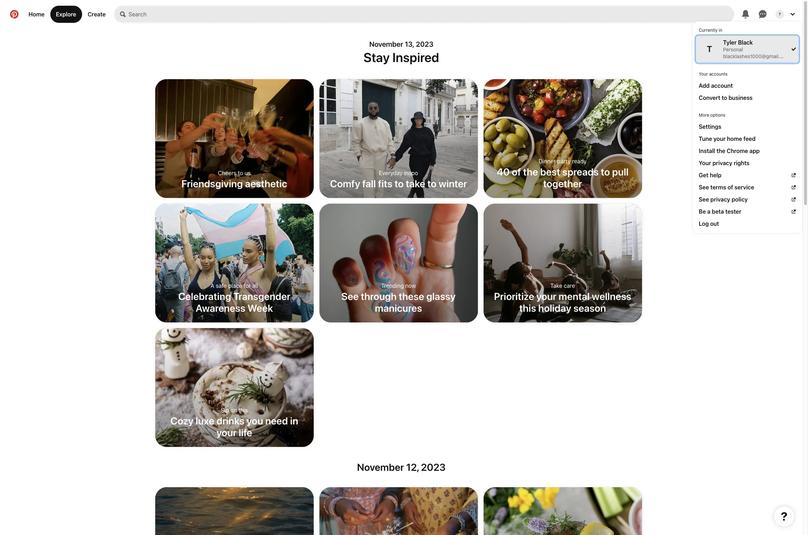 Task type: locate. For each thing, give the bounding box(es) containing it.
1 vertical spatial see
[[699, 196, 709, 203]]

0 vertical spatial of
[[512, 166, 521, 178]]

settings
[[699, 124, 722, 130]]

1 horizontal spatial of
[[728, 184, 733, 191]]

privacy for rights
[[713, 160, 733, 166]]

of right 40
[[512, 166, 521, 178]]

your inside the take care prioritize your mental wellness this holiday season
[[537, 291, 557, 302]]

1 vertical spatial your
[[537, 291, 557, 302]]

the
[[717, 148, 726, 154], [523, 166, 538, 178]]

business
[[729, 95, 753, 101]]

1 horizontal spatial in
[[719, 27, 723, 33]]

party
[[557, 158, 571, 165]]

rights
[[734, 160, 750, 166]]

november inside november 13, 2023 stay inspired
[[369, 40, 403, 48]]

1 horizontal spatial the
[[717, 148, 726, 154]]

0 vertical spatial your
[[699, 71, 708, 77]]

now
[[405, 283, 416, 289]]

your up add
[[699, 71, 708, 77]]

0 vertical spatial privacy
[[713, 160, 733, 166]]

2 vertical spatial your
[[217, 427, 237, 439]]

see up be
[[699, 196, 709, 203]]

to left pull
[[601, 166, 610, 178]]

0 vertical spatial 2023
[[416, 40, 434, 48]]

your for your privacy rights
[[699, 160, 711, 166]]

take care prioritize your mental wellness this holiday season
[[494, 283, 632, 314]]

1 vertical spatial november
[[357, 462, 404, 473]]

comfy
[[330, 178, 360, 190]]

0 vertical spatial november
[[369, 40, 403, 48]]

to right take
[[428, 178, 437, 190]]

trending now see through these glassy manicures
[[341, 283, 456, 314]]

privacy up help
[[713, 160, 733, 166]]

home link
[[23, 6, 50, 23]]

this left holiday
[[520, 302, 536, 314]]

see down get
[[699, 184, 709, 191]]

through
[[361, 291, 397, 302]]

2 your from the top
[[699, 160, 711, 166]]

cozy
[[170, 415, 194, 427]]

beta
[[712, 209, 724, 215]]

2023
[[416, 40, 434, 48], [421, 462, 446, 473]]

need
[[265, 415, 288, 427]]

2023 right 12,
[[421, 462, 446, 473]]

tester
[[726, 209, 742, 215]]

0 vertical spatial your
[[714, 136, 726, 142]]

manicures
[[375, 302, 422, 314]]

your left life at bottom left
[[217, 427, 237, 439]]

currently in element
[[696, 25, 799, 63]]

to left the us
[[238, 170, 243, 176]]

add
[[699, 82, 710, 89]]

everyday inspo comfy fall fits to take to winter
[[330, 170, 467, 190]]

your down take in the bottom of the page
[[537, 291, 557, 302]]

season
[[574, 302, 606, 314]]

0 horizontal spatial this
[[239, 407, 248, 414]]

convert to business
[[699, 95, 753, 101]]

best
[[540, 166, 560, 178]]

2 horizontal spatial your
[[714, 136, 726, 142]]

your
[[714, 136, 726, 142], [537, 291, 557, 302], [217, 427, 237, 439]]

1 vertical spatial in
[[290, 415, 298, 427]]

you
[[247, 415, 263, 427]]

of right terms
[[728, 184, 733, 191]]

see left through
[[341, 291, 359, 302]]

1 vertical spatial this
[[239, 407, 248, 414]]

see inside trending now see through these glassy manicures
[[341, 291, 359, 302]]

2 vertical spatial see
[[341, 291, 359, 302]]

november
[[369, 40, 403, 48], [357, 462, 404, 473]]

explore link
[[50, 6, 82, 23]]

0 horizontal spatial in
[[290, 415, 298, 427]]

tune your home feed
[[699, 136, 756, 142]]

1 vertical spatial privacy
[[711, 196, 731, 203]]

13,
[[405, 40, 414, 48]]

1 horizontal spatial your
[[537, 291, 557, 302]]

celebrating
[[178, 291, 231, 302]]

0 horizontal spatial of
[[512, 166, 521, 178]]

holiday
[[539, 302, 572, 314]]

in right need
[[290, 415, 298, 427]]

2023 for 12,
[[421, 462, 446, 473]]

create link
[[82, 6, 111, 23]]

in
[[719, 27, 723, 33], [290, 415, 298, 427]]

2023 right "13,"
[[416, 40, 434, 48]]

0 vertical spatial the
[[717, 148, 726, 154]]

in inside sip on this cozy luxe drinks you need in your life
[[290, 415, 298, 427]]

of inside 'link'
[[728, 184, 733, 191]]

install the chrome app
[[699, 148, 760, 154]]

tune
[[699, 136, 712, 142]]

all
[[252, 283, 258, 289]]

1 vertical spatial your
[[699, 160, 711, 166]]

trending
[[381, 283, 404, 289]]

settings link
[[699, 123, 796, 131]]

spreads
[[563, 166, 599, 178]]

to down account
[[722, 95, 728, 101]]

in right currently
[[719, 27, 723, 33]]

this right on
[[239, 407, 248, 414]]

privacy inside "link"
[[711, 196, 731, 203]]

your inside sip on this cozy luxe drinks you need in your life
[[217, 427, 237, 439]]

your up get
[[699, 160, 711, 166]]

2023 inside november 13, 2023 stay inspired
[[416, 40, 434, 48]]

care
[[564, 283, 575, 289]]

your
[[699, 71, 708, 77], [699, 160, 711, 166]]

0 vertical spatial see
[[699, 184, 709, 191]]

see terms of service link
[[699, 184, 796, 191]]

log
[[699, 221, 709, 227]]

cheers to us friendsgiving aesthetic
[[182, 170, 287, 190]]

1 vertical spatial the
[[523, 166, 538, 178]]

the up your privacy rights on the right top of page
[[717, 148, 726, 154]]

1 horizontal spatial this
[[520, 302, 536, 314]]

to down "everyday"
[[395, 178, 404, 190]]

ready
[[572, 158, 587, 165]]

more options
[[699, 112, 726, 118]]

awareness
[[196, 302, 246, 314]]

1 your from the top
[[699, 71, 708, 77]]

tyler
[[723, 39, 737, 46]]

drinks
[[217, 415, 245, 427]]

the left best
[[523, 166, 538, 178]]

november up stay
[[369, 40, 403, 48]]

dinner party ready 40 of the best spreads to pull together
[[497, 158, 629, 190]]

privacy up be a beta tester
[[711, 196, 731, 203]]

0 horizontal spatial your
[[217, 427, 237, 439]]

privacy for policy
[[711, 196, 731, 203]]

the inside more options element
[[717, 148, 726, 154]]

see inside "link"
[[699, 196, 709, 203]]

mental
[[559, 291, 590, 302]]

1 vertical spatial 2023
[[421, 462, 446, 473]]

out
[[711, 221, 719, 227]]

log out
[[699, 221, 719, 227]]

see
[[699, 184, 709, 191], [699, 196, 709, 203], [341, 291, 359, 302]]

be
[[699, 209, 706, 215]]

explore
[[56, 11, 76, 17]]

0 horizontal spatial the
[[523, 166, 538, 178]]

a safe place for all celebrating transgender awareness week
[[178, 283, 291, 314]]

create
[[88, 11, 106, 17]]

service
[[735, 184, 754, 191]]

your inside "link"
[[714, 136, 726, 142]]

your right tune
[[714, 136, 726, 142]]

of inside "dinner party ready 40 of the best spreads to pull together"
[[512, 166, 521, 178]]

november left 12,
[[357, 462, 404, 473]]

place
[[228, 283, 242, 289]]

see inside 'link'
[[699, 184, 709, 191]]

see privacy policy
[[699, 196, 748, 203]]

1 vertical spatial of
[[728, 184, 733, 191]]

0 vertical spatial this
[[520, 302, 536, 314]]

your inside more options element
[[699, 160, 711, 166]]

get help
[[699, 172, 722, 179]]



Task type: vqa. For each thing, say whether or not it's contained in the screenshot.


Task type: describe. For each thing, give the bounding box(es) containing it.
fall
[[362, 178, 376, 190]]

aesthetic
[[245, 178, 287, 190]]

convert
[[699, 95, 721, 101]]

your accounts
[[699, 71, 728, 77]]

currently
[[699, 27, 718, 33]]

be a beta tester
[[699, 209, 742, 215]]

tyler black image
[[776, 10, 784, 19]]

a
[[708, 209, 711, 215]]

us
[[245, 170, 251, 176]]

for
[[244, 283, 251, 289]]

add account
[[699, 82, 733, 89]]

november for 13,
[[369, 40, 403, 48]]

black
[[738, 39, 753, 46]]

12,
[[406, 462, 419, 473]]

more
[[699, 112, 709, 118]]

stay
[[364, 50, 390, 65]]

chrome
[[727, 148, 748, 154]]

winter
[[439, 178, 467, 190]]

dinner
[[539, 158, 556, 165]]

transgender
[[233, 291, 291, 302]]

sip on this cozy luxe drinks you need in your life
[[170, 407, 298, 439]]

to inside cheers to us friendsgiving aesthetic
[[238, 170, 243, 176]]

personal
[[723, 46, 743, 52]]

install
[[699, 148, 715, 154]]

these
[[399, 291, 424, 302]]

terms
[[711, 184, 727, 191]]

2023 for 13,
[[416, 40, 434, 48]]

home
[[727, 136, 742, 142]]

friendsgiving
[[182, 178, 243, 190]]

life
[[239, 427, 252, 439]]

get
[[699, 172, 709, 179]]

inspired
[[393, 50, 439, 65]]

be a beta tester link
[[699, 208, 796, 216]]

november for 12,
[[357, 462, 404, 473]]

feed
[[744, 136, 756, 142]]

more options element
[[696, 110, 799, 230]]

this inside the take care prioritize your mental wellness this holiday season
[[520, 302, 536, 314]]

your privacy rights
[[699, 160, 750, 166]]

tyler black personal
[[723, 39, 753, 52]]

november 12, 2023
[[357, 462, 446, 473]]

see privacy policy link
[[699, 196, 796, 204]]

safe
[[216, 283, 227, 289]]

inspo
[[404, 170, 418, 176]]

Search text field
[[129, 6, 734, 23]]

to inside your accounts element
[[722, 95, 728, 101]]

wellness
[[592, 291, 632, 302]]

on
[[231, 407, 237, 414]]

see for see privacy policy
[[699, 196, 709, 203]]

sip
[[221, 407, 229, 414]]

home
[[29, 11, 45, 17]]

help
[[710, 172, 722, 179]]

tyler black menu item
[[696, 36, 799, 63]]

a
[[211, 283, 214, 289]]

app
[[750, 148, 760, 154]]

luxe
[[196, 415, 214, 427]]

november 13, 2023 stay inspired
[[364, 40, 439, 65]]

tune your home feed link
[[699, 135, 796, 143]]

see for see terms of service
[[699, 184, 709, 191]]

get help link
[[699, 171, 796, 179]]

this inside sip on this cozy luxe drinks you need in your life
[[239, 407, 248, 414]]

0 vertical spatial in
[[719, 27, 723, 33]]

40
[[497, 166, 510, 178]]

your for your accounts
[[699, 71, 708, 77]]

currently in
[[699, 27, 723, 33]]

together
[[543, 178, 582, 190]]

your privacy rights link
[[699, 159, 796, 167]]

search icon image
[[120, 11, 126, 17]]

to inside "dinner party ready 40 of the best spreads to pull together"
[[601, 166, 610, 178]]

your accounts element
[[696, 69, 799, 104]]

everyday
[[379, 170, 403, 176]]

see terms of service
[[699, 184, 754, 191]]

cheers
[[218, 170, 236, 176]]

options
[[711, 112, 726, 118]]

week
[[248, 302, 273, 314]]

prioritize
[[494, 291, 534, 302]]

glassy
[[427, 291, 456, 302]]

policy
[[732, 196, 748, 203]]

fits
[[378, 178, 393, 190]]

the inside "dinner party ready 40 of the best spreads to pull together"
[[523, 166, 538, 178]]

accounts
[[709, 71, 728, 77]]

selected item image
[[792, 47, 796, 51]]



